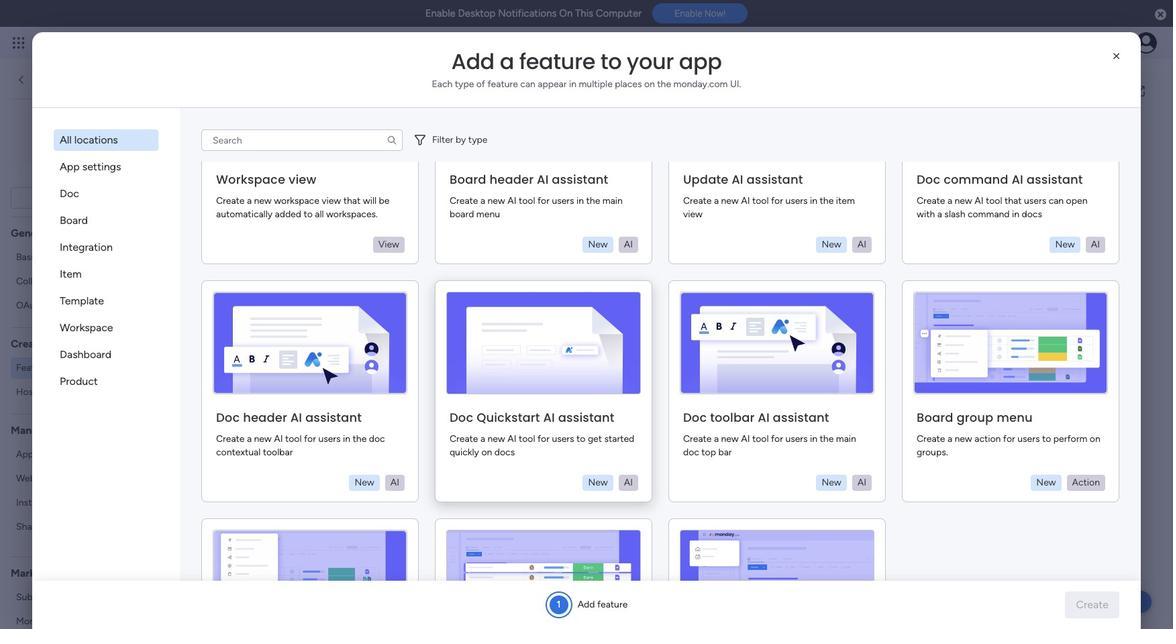 Task type: describe. For each thing, give the bounding box(es) containing it.
search image
[[387, 135, 398, 146]]

in inside add a feature to your app each type of feature can appear in multiple places on the monday.com ui.
[[569, 79, 577, 90]]

marketplace
[[11, 567, 72, 580]]

no
[[569, 279, 598, 310]]

of
[[477, 79, 486, 90]]

main for create a new ai tool for users in the main board menu
[[603, 196, 623, 207]]

2 horizontal spatial app
[[87, 165, 110, 180]]

new for view
[[722, 196, 739, 207]]

in for create a new ai tool for users in the main doc top bar
[[811, 434, 818, 445]]

oauth link
[[11, 295, 158, 317]]

create a new ai tool for users to get started quickly on docs
[[450, 434, 635, 459]]

action
[[975, 434, 1001, 445]]

:
[[60, 193, 61, 202]]

enable for enable now!
[[675, 8, 703, 19]]

dashboard
[[60, 348, 112, 361]]

item
[[837, 196, 855, 207]]

assistant for doc toolbar ai assistant
[[773, 410, 830, 427]]

all locations
[[60, 134, 118, 146]]

workspace for workspace view
[[216, 171, 286, 188]]

0 vertical spatial command
[[944, 171, 1009, 188]]

product view image
[[680, 531, 875, 630]]

will
[[363, 196, 377, 207]]

new for board
[[488, 196, 505, 207]]

users for create a new ai tool for users in the item view
[[786, 196, 808, 207]]

be
[[379, 196, 390, 207]]

all
[[315, 209, 324, 221]]

contextual
[[216, 447, 261, 459]]

item
[[60, 268, 82, 281]]

create for create
[[11, 337, 44, 350]]

each
[[432, 79, 453, 90]]

board header ai assistant
[[450, 171, 609, 188]]

1 vertical spatial here
[[731, 321, 752, 334]]

webhooks
[[16, 473, 60, 484]]

create for create a new ai tool for users in the doc contextual toolbar
[[216, 434, 245, 445]]

hosting
[[16, 386, 50, 398]]

filter
[[432, 134, 454, 146]]

a for create a new workspace view that will be automatically added to all workspaces.
[[247, 196, 252, 207]]

for for board
[[538, 196, 550, 207]]

assistant for doc header ai assistant
[[306, 410, 362, 427]]

menu inside create a new ai tool for users in the main board menu
[[477, 209, 500, 221]]

a for create a new ai tool that users can open with a slash command in docs
[[948, 196, 953, 207]]

submit
[[16, 592, 46, 603]]

yet
[[750, 279, 784, 310]]

this
[[575, 7, 594, 19]]

none search field inside add a feature to your app document
[[201, 130, 403, 151]]

doc inside "create a new ai tool for users in the main doc top bar"
[[684, 447, 700, 459]]

board group menu
[[917, 410, 1033, 427]]

type inside add a feature to your app each type of feature can appear in multiple places on the monday.com ui.
[[455, 79, 474, 90]]

a for create a new ai tool for users in the main board menu
[[481, 196, 486, 207]]

a for create a new ai tool for users in the doc contextual toolbar
[[247, 434, 252, 445]]

create for create a new ai tool for users in the main doc top bar
[[684, 434, 712, 445]]

board
[[450, 209, 474, 221]]

tool for view
[[753, 196, 769, 207]]

no features here yet
[[569, 279, 784, 310]]

1
[[557, 600, 561, 611]]

desktop
[[458, 7, 496, 19]]

the for top
[[820, 434, 834, 445]]

the inside add a feature to your app each type of feature can appear in multiple places on the monday.com ui.
[[658, 79, 672, 90]]

submit app
[[16, 592, 65, 603]]

na
[[77, 126, 91, 137]]

board for board
[[60, 214, 88, 227]]

app for app versions
[[16, 449, 34, 460]]

board for board group menu
[[917, 410, 954, 427]]

doc for doc toolbar ai assistant
[[684, 410, 707, 427]]

help button
[[1105, 592, 1152, 614]]

manage
[[11, 424, 50, 437]]

a for create a new ai tool for users in the item view
[[714, 196, 719, 207]]

enable now! button
[[653, 4, 748, 24]]

all
[[60, 134, 72, 146]]

app inside add a feature to your app each type of feature can appear in multiple places on the monday.com ui.
[[679, 46, 722, 77]]

your inside add a feature to your app each type of feature can appear in multiple places on the monday.com ui.
[[627, 46, 674, 77]]

workspaces.
[[326, 209, 378, 221]]

add for a
[[452, 46, 495, 77]]

the for toolbar
[[353, 434, 367, 445]]

view inside create a new ai tool for users in the item view
[[684, 209, 703, 221]]

install
[[16, 497, 41, 509]]

doc for doc header ai assistant
[[216, 410, 240, 427]]

doc quickstart ai assistant image
[[447, 292, 641, 395]]

doc command ai assistant
[[917, 171, 1084, 188]]

ai inside create a new ai tool for users in the item view
[[741, 196, 750, 207]]

view inside "create a new workspace view that will be automatically added to all workspaces."
[[322, 196, 341, 207]]

docs inside create a new ai tool that users can open with a slash command in docs
[[1022, 209, 1043, 221]]

enable desktop notifications on this computer
[[425, 7, 642, 19]]

oauth
[[16, 300, 44, 311]]

board group menu image
[[914, 292, 1109, 395]]

users inside create a new action for users to perform on groups.
[[1018, 434, 1040, 445]]

monetization link
[[11, 611, 158, 630]]

workspace for workspace
[[60, 322, 113, 334]]

enable now!
[[675, 8, 726, 19]]

v1
[[64, 193, 71, 202]]

create feature
[[641, 359, 712, 371]]

doc for doc command ai assistant
[[917, 171, 941, 188]]

information
[[41, 251, 90, 263]]

action
[[1073, 478, 1101, 489]]

type inside button
[[469, 134, 488, 146]]

add a feature to your app document
[[32, 32, 1142, 630]]

ai inside create a new ai tool for users in the main board menu
[[508, 196, 517, 207]]

start creating your feature here
[[601, 321, 752, 334]]

users for create a new ai tool that users can open with a slash command in docs
[[1025, 196, 1047, 207]]

by
[[456, 134, 466, 146]]

filter by type
[[432, 134, 488, 146]]

0 horizontal spatial view
[[289, 171, 317, 188]]

features
[[16, 362, 53, 374]]

workspace view
[[216, 171, 317, 188]]

add feature
[[578, 600, 628, 611]]

create for create a new ai tool that users can open with a slash command in docs
[[917, 196, 946, 207]]

hosting link
[[11, 382, 158, 403]]

a right with
[[938, 209, 943, 221]]

doc for doc
[[60, 187, 79, 200]]

no features here yet image
[[601, 167, 752, 265]]

new for a
[[955, 196, 973, 207]]

view
[[378, 239, 400, 251]]

add for feature
[[578, 600, 595, 611]]

app versions link
[[11, 444, 158, 466]]

ai inside create a new ai tool for users in the doc contextual toolbar
[[274, 434, 283, 445]]

help
[[1117, 596, 1141, 609]]

new app
[[58, 165, 110, 180]]

notifications
[[498, 7, 557, 19]]

on inside create a new action for users to perform on groups.
[[1090, 434, 1101, 445]]

create a new ai tool for users in the doc contextual toolbar
[[216, 434, 385, 459]]

template
[[60, 295, 104, 308]]

with
[[917, 209, 936, 221]]

submit app link
[[11, 587, 158, 609]]

create for create a new ai tool for users to get started quickly on docs
[[450, 434, 478, 445]]

close image
[[1111, 50, 1124, 63]]

create for create a new workspace view that will be automatically added to all workspaces.
[[216, 196, 245, 207]]

can inside add a feature to your app each type of feature can appear in multiple places on the monday.com ui.
[[521, 79, 536, 90]]

tool for doc
[[753, 434, 769, 445]]

board item menu image
[[213, 531, 408, 630]]

versions
[[36, 449, 72, 460]]

dapulse close image
[[1156, 8, 1167, 21]]

now!
[[705, 8, 726, 19]]

kendall parks image
[[1136, 32, 1158, 54]]

basic information link
[[11, 247, 158, 268]]

users for create a new ai tool for users in the main doc top bar
[[786, 434, 808, 445]]

ai inside create a new ai tool that users can open with a slash command in docs
[[975, 196, 984, 207]]

quickly
[[450, 447, 479, 459]]

that for command
[[1005, 196, 1022, 207]]

to inside 'create a new ai tool for users to get started quickly on docs'
[[577, 434, 586, 445]]

new for quickly
[[488, 434, 505, 445]]

slash
[[945, 209, 966, 221]]

top
[[702, 447, 716, 459]]

multiple
[[579, 79, 613, 90]]

monetization
[[16, 616, 71, 627]]

for for contextual
[[304, 434, 316, 445]]

update
[[684, 171, 729, 188]]

feature right 1 button at the left
[[598, 600, 628, 611]]

app for app settings
[[60, 160, 80, 173]]

enable for enable desktop notifications on this computer
[[425, 7, 456, 19]]

version
[[35, 193, 60, 202]]

users for create a new ai tool for users to get started quickly on docs
[[552, 434, 575, 445]]



Task type: vqa. For each thing, say whether or not it's contained in the screenshot.


Task type: locate. For each thing, give the bounding box(es) containing it.
app right submit
[[49, 592, 65, 603]]

feature down no features here yet
[[693, 321, 728, 334]]

a up the "automatically"
[[247, 196, 252, 207]]

0 horizontal spatial add
[[452, 46, 495, 77]]

create inside create a new ai tool for users in the item view
[[684, 196, 712, 207]]

your
[[627, 46, 674, 77], [669, 321, 691, 334]]

2 vertical spatial view
[[684, 209, 703, 221]]

ai inside "create a new ai tool for users in the main doc top bar"
[[741, 434, 750, 445]]

that
[[344, 196, 361, 207], [1005, 196, 1022, 207]]

here left yet
[[697, 279, 746, 310]]

new down quickstart
[[488, 434, 505, 445]]

the inside create a new ai tool for users in the item view
[[820, 196, 834, 207]]

to inside "create a new workspace view that will be automatically added to all workspaces."
[[304, 209, 313, 221]]

0 horizontal spatial toolbar
[[263, 447, 293, 459]]

for
[[538, 196, 550, 207], [772, 196, 784, 207], [304, 434, 316, 445], [538, 434, 550, 445], [772, 434, 784, 445], [1004, 434, 1016, 445]]

new up slash
[[955, 196, 973, 207]]

groups.
[[917, 447, 949, 459]]

create
[[216, 196, 245, 207], [450, 196, 478, 207], [684, 196, 712, 207], [917, 196, 946, 207], [11, 337, 44, 350], [641, 359, 674, 371], [216, 434, 245, 445], [450, 434, 478, 445], [684, 434, 712, 445], [917, 434, 946, 445]]

view down update
[[684, 209, 703, 221]]

add
[[452, 46, 495, 77], [578, 600, 595, 611]]

can
[[521, 79, 536, 90], [1049, 196, 1064, 207]]

2 vertical spatial board
[[917, 410, 954, 427]]

for inside create a new ai tool for users in the item view
[[772, 196, 784, 207]]

command inside create a new ai tool that users can open with a slash command in docs
[[968, 209, 1010, 221]]

users inside 'create a new ai tool for users to get started quickly on docs'
[[552, 434, 575, 445]]

appear
[[538, 79, 567, 90]]

users inside create a new ai tool that users can open with a slash command in docs
[[1025, 196, 1047, 207]]

quickstart
[[477, 410, 540, 427]]

for for doc
[[772, 434, 784, 445]]

tool for contextual
[[285, 434, 302, 445]]

to
[[601, 46, 622, 77], [304, 209, 313, 221], [577, 434, 586, 445], [1043, 434, 1052, 445]]

feature down "start creating your feature here"
[[677, 359, 712, 371]]

monday
[[38, 35, 84, 50]]

create a new workspace view that will be automatically added to all workspaces.
[[216, 196, 390, 221]]

tool inside create a new ai tool for users in the doc contextual toolbar
[[285, 434, 302, 445]]

that for view
[[344, 196, 361, 207]]

the inside "create a new ai tool for users in the main doc top bar"
[[820, 434, 834, 445]]

users left item
[[786, 196, 808, 207]]

0 horizontal spatial menu
[[477, 209, 500, 221]]

view up the workspace
[[289, 171, 317, 188]]

0 vertical spatial can
[[521, 79, 536, 90]]

doc header ai assistant
[[216, 410, 362, 427]]

new down workspace view
[[254, 196, 272, 207]]

toolbar inside create a new ai tool for users in the doc contextual toolbar
[[263, 447, 293, 459]]

assistant up create a new ai tool for users in the doc contextual toolbar
[[306, 410, 362, 427]]

a inside create a new action for users to perform on groups.
[[948, 434, 953, 445]]

for down doc quickstart ai assistant
[[538, 434, 550, 445]]

1 horizontal spatial toolbar
[[711, 410, 755, 427]]

enable
[[425, 7, 456, 19], [675, 8, 703, 19]]

in for create a new ai tool for users in the main board menu
[[577, 196, 584, 207]]

0 vertical spatial workspace
[[216, 171, 286, 188]]

new up bar
[[722, 434, 739, 445]]

to inside add a feature to your app each type of feature can appear in multiple places on the monday.com ui.
[[601, 46, 622, 77]]

view up 'all'
[[322, 196, 341, 207]]

users
[[552, 196, 575, 207], [786, 196, 808, 207], [1025, 196, 1047, 207], [319, 434, 341, 445], [552, 434, 575, 445], [786, 434, 808, 445], [1018, 434, 1040, 445]]

that up workspaces.
[[344, 196, 361, 207]]

app up the monday.com
[[679, 46, 722, 77]]

a inside add a feature to your app each type of feature can appear in multiple places on the monday.com ui.
[[500, 46, 514, 77]]

get
[[588, 434, 602, 445]]

0 horizontal spatial board
[[60, 214, 88, 227]]

app
[[60, 160, 80, 173], [87, 165, 110, 180], [16, 449, 34, 460]]

a inside "create a new workspace view that will be automatically added to all workspaces."
[[247, 196, 252, 207]]

create inside button
[[641, 359, 674, 371]]

feature up appear
[[519, 46, 596, 77]]

1 vertical spatial doc
[[684, 447, 700, 459]]

1 vertical spatial on
[[1090, 434, 1101, 445]]

assistant for doc command ai assistant
[[1027, 171, 1084, 188]]

new for doc
[[722, 434, 739, 445]]

0 vertical spatial add
[[452, 46, 495, 77]]

app inside document
[[60, 160, 80, 173]]

automatically
[[216, 209, 273, 221]]

create up groups.
[[917, 434, 946, 445]]

a up groups.
[[948, 434, 953, 445]]

tool inside 'create a new ai tool for users to get started quickly on docs'
[[519, 434, 536, 445]]

0 vertical spatial board
[[450, 171, 487, 188]]

doc up top
[[684, 410, 707, 427]]

create for create a new ai tool for users in the item view
[[684, 196, 712, 207]]

a down notifications
[[500, 46, 514, 77]]

in left item
[[811, 196, 818, 207]]

features
[[602, 279, 693, 310]]

new down board header ai assistant
[[488, 196, 505, 207]]

in for create a new ai tool for users in the doc contextual toolbar
[[343, 434, 351, 445]]

create inside create a new ai tool for users in the doc contextual toolbar
[[216, 434, 245, 445]]

1 vertical spatial command
[[968, 209, 1010, 221]]

2 vertical spatial on
[[482, 447, 492, 459]]

doc
[[369, 434, 385, 445], [684, 447, 700, 459]]

0 horizontal spatial docs
[[495, 447, 515, 459]]

tool inside "create a new ai tool for users in the main doc top bar"
[[753, 434, 769, 445]]

the inside create a new ai tool for users in the main board menu
[[587, 196, 601, 207]]

features link
[[11, 358, 158, 379]]

header for board
[[490, 171, 534, 188]]

can inside create a new ai tool that users can open with a slash command in docs
[[1049, 196, 1064, 207]]

create inside create a new action for users to perform on groups.
[[917, 434, 946, 445]]

docs inside 'create a new ai tool for users to get started quickly on docs'
[[495, 447, 515, 459]]

a down quickstart
[[481, 434, 486, 445]]

1 horizontal spatial enable
[[675, 8, 703, 19]]

the inside create a new ai tool for users in the doc contextual toolbar
[[353, 434, 367, 445]]

new inside create a new ai tool for users in the main board menu
[[488, 196, 505, 207]]

0 vertical spatial your
[[627, 46, 674, 77]]

new for contextual
[[254, 434, 272, 445]]

doc toolbar ai assistant
[[684, 410, 830, 427]]

0 vertical spatial main
[[603, 196, 623, 207]]

locations
[[74, 134, 118, 146]]

board multi item menu image
[[447, 531, 641, 630]]

assistant up "create a new ai tool for users in the main doc top bar" in the right of the page
[[773, 410, 830, 427]]

2 horizontal spatial board
[[917, 410, 954, 427]]

new up contextual
[[254, 434, 272, 445]]

add up of
[[452, 46, 495, 77]]

docs down quickstart
[[495, 447, 515, 459]]

create for create a new action for users to perform on groups.
[[917, 434, 946, 445]]

a up contextual
[[247, 434, 252, 445]]

a for create a new ai tool for users in the main doc top bar
[[714, 434, 719, 445]]

tool inside create a new ai tool for users in the main board menu
[[519, 196, 536, 207]]

0 horizontal spatial app
[[16, 449, 34, 460]]

create inside create a new ai tool for users in the main board menu
[[450, 196, 478, 207]]

added
[[275, 209, 301, 221]]

menu right board
[[477, 209, 500, 221]]

0 horizontal spatial that
[[344, 196, 361, 207]]

0 horizontal spatial can
[[521, 79, 536, 90]]

0 horizontal spatial header
[[243, 410, 287, 427]]

version :
[[35, 193, 61, 202]]

places
[[615, 79, 642, 90]]

1 horizontal spatial on
[[645, 79, 655, 90]]

new inside "create a new workspace view that will be automatically added to all workspaces."
[[254, 196, 272, 207]]

main inside "create a new ai tool for users in the main doc top bar"
[[837, 434, 857, 445]]

create up 'features' at the bottom of page
[[11, 337, 44, 350]]

0 vertical spatial here
[[697, 279, 746, 310]]

add right 1 button at the left
[[578, 600, 595, 611]]

1 vertical spatial main
[[837, 434, 857, 445]]

users inside "create a new ai tool for users in the main doc top bar"
[[786, 434, 808, 445]]

0 vertical spatial menu
[[477, 209, 500, 221]]

start
[[601, 321, 625, 334]]

1 horizontal spatial header
[[490, 171, 534, 188]]

0 horizontal spatial app
[[49, 592, 65, 603]]

create a new ai tool that users can open with a slash command in docs
[[917, 196, 1088, 221]]

0 horizontal spatial enable
[[425, 7, 456, 19]]

a inside create a new ai tool for users in the main board menu
[[481, 196, 486, 207]]

feature right of
[[488, 79, 518, 90]]

that inside "create a new workspace view that will be automatically added to all workspaces."
[[344, 196, 361, 207]]

for inside 'create a new ai tool for users to get started quickly on docs'
[[538, 434, 550, 445]]

new for to
[[254, 196, 272, 207]]

on right quickly
[[482, 447, 492, 459]]

1 horizontal spatial doc
[[684, 447, 700, 459]]

for down doc toolbar ai assistant
[[772, 434, 784, 445]]

for for view
[[772, 196, 784, 207]]

ai inside 'create a new ai tool for users to get started quickly on docs'
[[508, 434, 517, 445]]

for inside create a new ai tool for users in the doc contextual toolbar
[[304, 434, 316, 445]]

1 button
[[550, 596, 569, 615]]

1 horizontal spatial docs
[[1022, 209, 1043, 221]]

menu up create a new action for users to perform on groups.
[[997, 410, 1033, 427]]

header for doc
[[243, 410, 287, 427]]

open
[[1067, 196, 1088, 207]]

new down update ai assistant
[[722, 196, 739, 207]]

app settings
[[60, 160, 121, 173]]

app down all
[[60, 160, 80, 173]]

tool for board
[[519, 196, 536, 207]]

type right by
[[469, 134, 488, 146]]

board for board header ai assistant
[[450, 171, 487, 188]]

new inside create a new ai tool that users can open with a slash command in docs
[[955, 196, 973, 207]]

workspace up the "automatically"
[[216, 171, 286, 188]]

in inside "create a new ai tool for users in the main doc top bar"
[[811, 434, 818, 445]]

to left get
[[577, 434, 586, 445]]

computer
[[596, 7, 642, 19]]

to left 'all'
[[304, 209, 313, 221]]

a up slash
[[948, 196, 953, 207]]

users inside create a new ai tool for users in the doc contextual toolbar
[[319, 434, 341, 445]]

doc header ai assistant image
[[213, 292, 408, 395]]

view
[[289, 171, 317, 188], [322, 196, 341, 207], [684, 209, 703, 221]]

webhooks link
[[11, 468, 158, 490]]

create down creating on the right
[[641, 359, 674, 371]]

Search search field
[[201, 130, 403, 151]]

1 horizontal spatial menu
[[997, 410, 1033, 427]]

your down no features here yet
[[669, 321, 691, 334]]

integration
[[60, 241, 113, 254]]

2 that from the left
[[1005, 196, 1022, 207]]

command right slash
[[968, 209, 1010, 221]]

creating
[[627, 321, 667, 334]]

assistant up open at the top
[[1027, 171, 1084, 188]]

a inside create a new ai tool for users in the item view
[[714, 196, 719, 207]]

users right action
[[1018, 434, 1040, 445]]

assistant for doc quickstart ai assistant
[[558, 410, 615, 427]]

new inside "create a new ai tool for users in the main doc top bar"
[[722, 434, 739, 445]]

to inside create a new action for users to perform on groups.
[[1043, 434, 1052, 445]]

1 vertical spatial workspace
[[60, 322, 113, 334]]

workspace
[[274, 196, 320, 207]]

2 horizontal spatial view
[[684, 209, 703, 221]]

1 vertical spatial can
[[1049, 196, 1064, 207]]

create up top
[[684, 434, 712, 445]]

create up the "automatically"
[[216, 196, 245, 207]]

that down doc command ai assistant
[[1005, 196, 1022, 207]]

users down board header ai assistant
[[552, 196, 575, 207]]

on inside add a feature to your app each type of feature can appear in multiple places on the monday.com ui.
[[645, 79, 655, 90]]

basic information
[[16, 251, 90, 263]]

doc right version
[[60, 187, 79, 200]]

can left open at the top
[[1049, 196, 1064, 207]]

1 horizontal spatial app
[[60, 160, 80, 173]]

assistant for board header ai assistant
[[552, 171, 609, 188]]

1 horizontal spatial add
[[578, 600, 595, 611]]

assistant up create a new ai tool for users in the item view
[[747, 171, 803, 188]]

main inside create a new ai tool for users in the main board menu
[[603, 196, 623, 207]]

type left of
[[455, 79, 474, 90]]

0 vertical spatial header
[[490, 171, 534, 188]]

new
[[58, 165, 84, 180], [589, 239, 608, 251], [822, 239, 842, 251], [1056, 239, 1076, 251], [355, 478, 375, 489], [589, 478, 608, 489], [822, 478, 842, 489], [1037, 478, 1057, 489]]

1 vertical spatial type
[[469, 134, 488, 146]]

board up board
[[450, 171, 487, 188]]

1 horizontal spatial view
[[322, 196, 341, 207]]

create up contextual
[[216, 434, 245, 445]]

create inside 'create a new ai tool for users to get started quickly on docs'
[[450, 434, 478, 445]]

ai
[[537, 171, 549, 188], [732, 171, 744, 188], [1012, 171, 1024, 188], [508, 196, 517, 207], [741, 196, 750, 207], [975, 196, 984, 207], [624, 239, 633, 251], [858, 239, 867, 251], [1092, 239, 1101, 251], [291, 410, 302, 427], [543, 410, 555, 427], [758, 410, 770, 427], [274, 434, 283, 445], [508, 434, 517, 445], [741, 434, 750, 445], [391, 478, 400, 489], [624, 478, 633, 489], [858, 478, 867, 489]]

users for create a new ai tool for users in the doc contextual toolbar
[[319, 434, 341, 445]]

the for menu
[[587, 196, 601, 207]]

a for create a new action for users to perform on groups.
[[948, 434, 953, 445]]

on inside 'create a new ai tool for users to get started quickly on docs'
[[482, 447, 492, 459]]

to left perform
[[1043, 434, 1052, 445]]

basic
[[16, 251, 38, 263]]

for down doc header ai assistant
[[304, 434, 316, 445]]

app down locations
[[87, 165, 110, 180]]

share link
[[11, 517, 158, 538]]

tool down doc toolbar ai assistant
[[753, 434, 769, 445]]

here down yet
[[731, 321, 752, 334]]

toolbar down doc header ai assistant
[[263, 447, 293, 459]]

1 vertical spatial header
[[243, 410, 287, 427]]

0 vertical spatial doc
[[369, 434, 385, 445]]

that inside create a new ai tool that users can open with a slash command in docs
[[1005, 196, 1022, 207]]

app down manage
[[16, 449, 34, 460]]

header
[[490, 171, 534, 188], [243, 410, 287, 427]]

ui.
[[730, 79, 742, 90]]

1 vertical spatial toolbar
[[263, 447, 293, 459]]

in for create a new ai tool for users in the item view
[[811, 196, 818, 207]]

1 horizontal spatial that
[[1005, 196, 1022, 207]]

header up contextual
[[243, 410, 287, 427]]

perform
[[1054, 434, 1088, 445]]

select product image
[[12, 36, 26, 50]]

doc up with
[[917, 171, 941, 188]]

for for quickly
[[538, 434, 550, 445]]

1 vertical spatial docs
[[495, 447, 515, 459]]

1 vertical spatial app
[[49, 592, 65, 603]]

2 horizontal spatial on
[[1090, 434, 1101, 445]]

assistant up create a new ai tool for users in the main board menu at the top of page
[[552, 171, 609, 188]]

settings
[[82, 160, 121, 173]]

board down v1
[[60, 214, 88, 227]]

a inside 'create a new ai tool for users to get started quickly on docs'
[[481, 434, 486, 445]]

a for add a feature to your app each type of feature can appear in multiple places on the monday.com ui.
[[500, 46, 514, 77]]

0 vertical spatial view
[[289, 171, 317, 188]]

a up top
[[714, 434, 719, 445]]

users down doc header ai assistant
[[319, 434, 341, 445]]

toolbar up bar
[[711, 410, 755, 427]]

create down update
[[684, 196, 712, 207]]

to up multiple
[[601, 46, 622, 77]]

command up create a new ai tool that users can open with a slash command in docs
[[944, 171, 1009, 188]]

doc for doc quickstart ai assistant
[[450, 410, 474, 427]]

a down update
[[714, 196, 719, 207]]

in inside create a new ai tool for users in the item view
[[811, 196, 818, 207]]

new inside create a new action for users to perform on groups.
[[955, 434, 973, 445]]

tool for quickly
[[519, 434, 536, 445]]

0 vertical spatial app
[[679, 46, 722, 77]]

0 vertical spatial toolbar
[[711, 410, 755, 427]]

0 horizontal spatial on
[[482, 447, 492, 459]]

create for create feature
[[641, 359, 674, 371]]

bar
[[719, 447, 732, 459]]

assistant up get
[[558, 410, 615, 427]]

enable left desktop
[[425, 7, 456, 19]]

in right appear
[[569, 79, 577, 90]]

enable inside the enable now! button
[[675, 8, 703, 19]]

for inside "create a new ai tool for users in the main doc top bar"
[[772, 434, 784, 445]]

for down update ai assistant
[[772, 196, 784, 207]]

create a new ai tool for users in the main board menu
[[450, 196, 623, 221]]

1 horizontal spatial app
[[679, 46, 722, 77]]

tool down doc header ai assistant
[[285, 434, 302, 445]]

1 that from the left
[[344, 196, 361, 207]]

toolbar
[[711, 410, 755, 427], [263, 447, 293, 459]]

in inside create a new ai tool for users in the doc contextual toolbar
[[343, 434, 351, 445]]

type
[[455, 79, 474, 90], [469, 134, 488, 146]]

tool down doc quickstart ai assistant
[[519, 434, 536, 445]]

workspace
[[216, 171, 286, 188], [60, 322, 113, 334]]

here
[[697, 279, 746, 310], [731, 321, 752, 334]]

tool for a
[[986, 196, 1003, 207]]

new inside create a new ai tool for users in the item view
[[722, 196, 739, 207]]

1 horizontal spatial can
[[1049, 196, 1064, 207]]

for inside create a new action for users to perform on groups.
[[1004, 434, 1016, 445]]

create a new action for users to perform on groups.
[[917, 434, 1101, 459]]

doc up contextual
[[216, 410, 240, 427]]

a for create a new ai tool for users to get started quickly on docs
[[481, 434, 486, 445]]

for down board header ai assistant
[[538, 196, 550, 207]]

0 horizontal spatial doc
[[369, 434, 385, 445]]

None search field
[[201, 130, 403, 151]]

doc inside create a new ai tool for users in the doc contextual toolbar
[[369, 434, 385, 445]]

in down doc toolbar ai assistant
[[811, 434, 818, 445]]

started
[[605, 434, 635, 445]]

0 horizontal spatial main
[[603, 196, 623, 207]]

new down board group menu
[[955, 434, 973, 445]]

0 horizontal spatial workspace
[[60, 322, 113, 334]]

1 vertical spatial view
[[322, 196, 341, 207]]

1 vertical spatial your
[[669, 321, 691, 334]]

in inside create a new ai tool for users in the main board menu
[[577, 196, 584, 207]]

1 horizontal spatial workspace
[[216, 171, 286, 188]]

add a feature to your app dialog
[[0, 0, 1174, 630]]

1 horizontal spatial main
[[837, 434, 857, 445]]

create feature button
[[631, 352, 722, 379]]

a inside "create a new ai tool for users in the main doc top bar"
[[714, 434, 719, 445]]

a inside create a new ai tool for users in the doc contextual toolbar
[[247, 434, 252, 445]]

create inside "create a new workspace view that will be automatically added to all workspaces."
[[216, 196, 245, 207]]

create up quickly
[[450, 434, 478, 445]]

feature
[[519, 46, 596, 77], [488, 79, 518, 90], [693, 321, 728, 334], [677, 359, 712, 371], [598, 600, 628, 611]]

a
[[500, 46, 514, 77], [247, 196, 252, 207], [481, 196, 486, 207], [714, 196, 719, 207], [948, 196, 953, 207], [938, 209, 943, 221], [247, 434, 252, 445], [481, 434, 486, 445], [714, 434, 719, 445], [948, 434, 953, 445]]

1 vertical spatial menu
[[997, 410, 1033, 427]]

group
[[957, 410, 994, 427]]

on right perform
[[1090, 434, 1101, 445]]

in down doc header ai assistant
[[343, 434, 351, 445]]

users inside create a new ai tool for users in the item view
[[786, 196, 808, 207]]

create inside "create a new ai tool for users in the main doc top bar"
[[684, 434, 712, 445]]

new inside 'create a new ai tool for users to get started quickly on docs'
[[488, 434, 505, 445]]

create up with
[[917, 196, 946, 207]]

users inside create a new ai tool for users in the main board menu
[[552, 196, 575, 207]]

0 vertical spatial type
[[455, 79, 474, 90]]

create a new ai tool for users in the item view
[[684, 196, 855, 221]]

tool inside create a new ai tool for users in the item view
[[753, 196, 769, 207]]

for inside create a new ai tool for users in the main board menu
[[538, 196, 550, 207]]

new inside create a new ai tool for users in the doc contextual toolbar
[[254, 434, 272, 445]]

add a feature to your app each type of feature can appear in multiple places on the monday.com ui.
[[432, 46, 742, 90]]

install link
[[11, 493, 158, 514]]

0 vertical spatial docs
[[1022, 209, 1043, 221]]

add inside add a feature to your app each type of feature can appear in multiple places on the monday.com ui.
[[452, 46, 495, 77]]

tool down update ai assistant
[[753, 196, 769, 207]]

your up "places"
[[627, 46, 674, 77]]

main for create a new ai tool for users in the main doc top bar
[[837, 434, 857, 445]]

docs down doc command ai assistant
[[1022, 209, 1043, 221]]

on
[[560, 7, 573, 19]]

create up board
[[450, 196, 478, 207]]

1 vertical spatial add
[[578, 600, 595, 611]]

tool
[[519, 196, 536, 207], [753, 196, 769, 207], [986, 196, 1003, 207], [285, 434, 302, 445], [519, 434, 536, 445], [753, 434, 769, 445]]

create for create a new ai tool for users in the main board menu
[[450, 196, 478, 207]]

tool down board header ai assistant
[[519, 196, 536, 207]]

monday.com
[[674, 79, 728, 90]]

1 vertical spatial board
[[60, 214, 88, 227]]

in inside create a new ai tool that users can open with a slash command in docs
[[1013, 209, 1020, 221]]

users for create a new ai tool for users in the main board menu
[[552, 196, 575, 207]]

product
[[60, 375, 98, 388]]

1 horizontal spatial board
[[450, 171, 487, 188]]

header up create a new ai tool for users in the main board menu at the top of page
[[490, 171, 534, 188]]

tool inside create a new ai tool that users can open with a slash command in docs
[[986, 196, 1003, 207]]

feature inside button
[[677, 359, 712, 371]]

a down board header ai assistant
[[481, 196, 486, 207]]

doc toolbar ai assistant image
[[680, 292, 875, 395]]

0 vertical spatial on
[[645, 79, 655, 90]]

can left appear
[[521, 79, 536, 90]]

create inside create a new ai tool that users can open with a slash command in docs
[[917, 196, 946, 207]]



